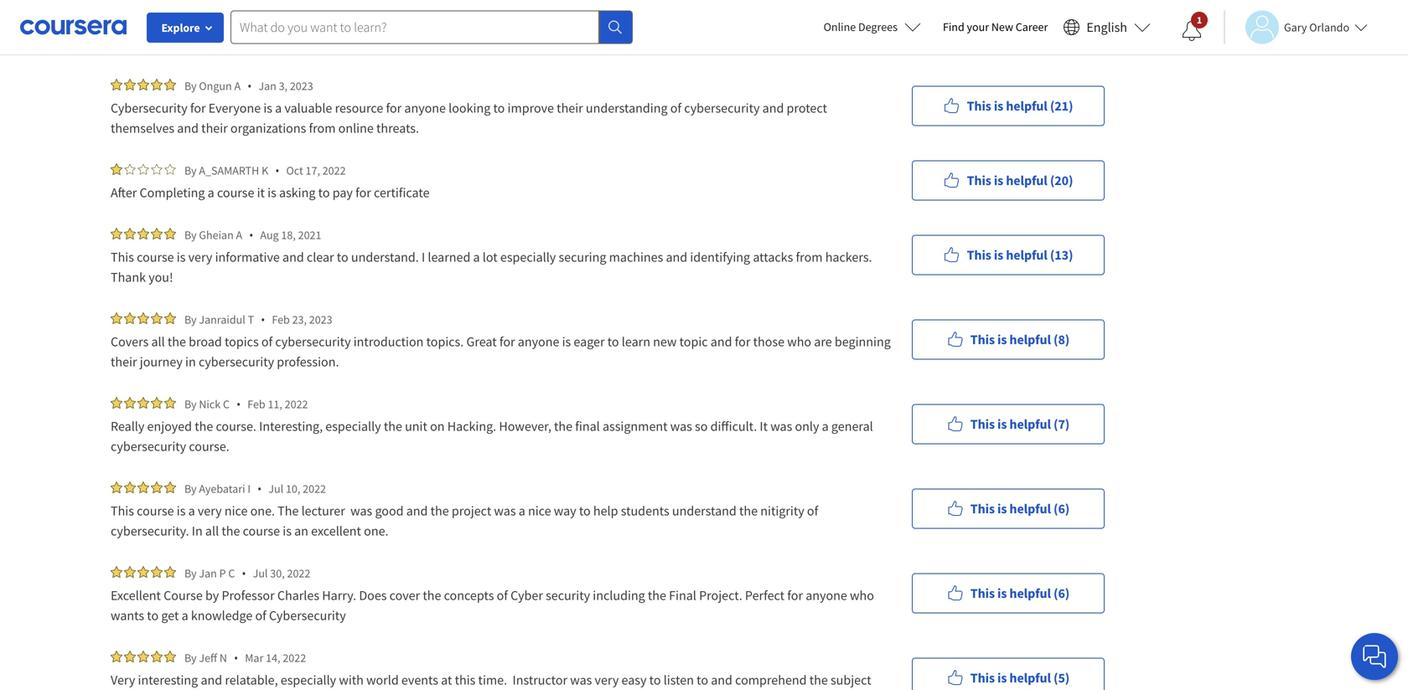 Task type: vqa. For each thing, say whether or not it's contained in the screenshot.


Task type: describe. For each thing, give the bounding box(es) containing it.
c inside by nick c • feb 11, 2022
[[223, 397, 230, 412]]

cybersecurity inside cybersecurity for everyone is a valuable resource for anyone looking to improve their understanding of cybersecurity and protect themselves and their organizations from online threats.
[[111, 100, 188, 117]]

cybersecurity inside cybersecurity for everyone is a valuable resource for anyone looking to improve their understanding of cybersecurity and protect themselves and their organizations from online threats.
[[684, 100, 760, 117]]

• for a
[[247, 78, 252, 94]]

• for very
[[257, 481, 262, 497]]

improve
[[508, 100, 554, 117]]

informative
[[215, 249, 280, 266]]

professor
[[222, 588, 275, 605]]

1 horizontal spatial everyone
[[749, 8, 892, 55]]

0 vertical spatial one.
[[250, 503, 275, 520]]

2022 for is
[[323, 163, 346, 178]]

aug
[[260, 228, 279, 243]]

and down 18,
[[283, 249, 304, 266]]

very inside this course is a very nice one. the lecturer  was good and the project was a nice way to help students understand the nitigrity of cybersecurity. in all the course is an excellent one.
[[198, 503, 222, 520]]

351
[[237, 8, 291, 55]]

to right listen
[[697, 672, 709, 689]]

assignment
[[603, 418, 668, 435]]

all inside this course is a very nice one. the lecturer  was good and the project was a nice way to help students understand the nitigrity of cybersecurity. in all the course is an excellent one.
[[205, 523, 219, 540]]

the left final
[[554, 418, 573, 435]]

2 star image from the left
[[151, 163, 163, 175]]

23,
[[292, 312, 307, 327]]

a for is
[[234, 78, 241, 93]]

resource
[[335, 100, 383, 117]]

general
[[832, 418, 873, 435]]

from inside this course is very informative and clear to understand. i learned a lot especially securing machines and identifying attacks from hackers. thank you!
[[796, 249, 823, 266]]

this course is very informative and clear to understand. i learned a lot especially securing machines and identifying attacks from hackers. thank you!
[[111, 249, 875, 286]]

by ayebatari i • jul 10, 2022
[[184, 481, 326, 497]]

(5)
[[1054, 670, 1070, 687]]

this is helpful (6) for this course is a very nice one. the lecturer  was good and the project was a nice way to help students understand the nitigrity of cybersecurity. in all the course is an excellent one.
[[971, 501, 1070, 518]]

oct
[[286, 163, 303, 178]]

cybersecurity inside really enjoyed the course. interesting, especially the unit on hacking. however, the final assignment was so difficult. it was only a general cybersecurity course.
[[111, 439, 186, 455]]

cybersecurity.
[[111, 523, 189, 540]]

understand
[[672, 503, 737, 520]]

this for really enjoyed the course. interesting, especially the unit on hacking. however, the final assignment was so difficult. it was only a general cybersecurity course.
[[971, 416, 995, 433]]

3,
[[279, 78, 288, 93]]

and left protect
[[763, 100, 784, 117]]

this is helpful (20) button
[[912, 161, 1105, 201]]

25
[[155, 8, 191, 55]]

cybersecurity for everyone is a valuable resource for anyone looking to improve their understanding of cybersecurity and protect themselves and their organizations from online threats.
[[111, 100, 830, 137]]

by for professor
[[184, 566, 197, 581]]

a left way
[[519, 503, 526, 520]]

a for very
[[236, 228, 242, 243]]

was right it
[[771, 418, 793, 435]]

pay
[[333, 184, 353, 201]]

career
[[1016, 19, 1048, 34]]

2022 for especially
[[285, 397, 308, 412]]

so
[[695, 418, 708, 435]]

1 star image from the left
[[138, 163, 149, 175]]

nitigrity
[[761, 503, 805, 520]]

2022 for with
[[283, 651, 306, 666]]

the left "final"
[[648, 588, 667, 605]]

subject
[[831, 672, 872, 689]]

this for very interesting and relatable, especially with world events at this time.  instructor was very easy to listen to and comprehend the subject
[[971, 670, 995, 687]]

jul inside by ayebatari i • jul 10, 2022
[[269, 482, 284, 497]]

was inside the very interesting and relatable, especially with world events at this time.  instructor was very easy to listen to and comprehend the subject
[[570, 672, 592, 689]]

and right listen
[[711, 672, 733, 689]]

the inside covers all the broad topics of cybersecurity introduction topics. great for anyone is eager to learn new topic and for those who are beginning their journey in cybersecurity profession.
[[168, 334, 186, 350]]

topic
[[680, 334, 708, 350]]

get
[[161, 608, 179, 625]]

good
[[375, 503, 404, 520]]

ayebatari
[[199, 482, 245, 497]]

course up cybersecurity.
[[137, 503, 174, 520]]

is inside cybersecurity for everyone is a valuable resource for anyone looking to improve their understanding of cybersecurity and protect themselves and their organizations from online threats.
[[264, 100, 272, 117]]

a down a_samarth
[[208, 184, 214, 201]]

by nick c • feb 11, 2022
[[184, 397, 308, 413]]

p
[[219, 566, 226, 581]]

this is helpful (21)
[[967, 98, 1074, 114]]

does
[[359, 588, 387, 605]]

instructor
[[513, 672, 568, 689]]

a inside really enjoyed the course. interesting, especially the unit on hacking. however, the final assignment was so difficult. it was only a general cybersecurity course.
[[822, 418, 829, 435]]

unit
[[405, 418, 428, 435]]

events
[[402, 672, 438, 689]]

project.
[[699, 588, 743, 605]]

of inside this course is a very nice one. the lecturer  was good and the project was a nice way to help students understand the nitigrity of cybersecurity. in all the course is an excellent one.
[[807, 503, 819, 520]]

and down jeff
[[201, 672, 222, 689]]

really enjoyed the course. interesting, especially the unit on hacking. however, the final assignment was so difficult. it was only a general cybersecurity course.
[[111, 418, 876, 455]]

in
[[185, 354, 196, 371]]

clear
[[307, 249, 334, 266]]

was left good at the left
[[351, 503, 372, 520]]

by for relatable,
[[184, 651, 197, 666]]

to inside this course is very informative and clear to understand. i learned a lot especially securing machines and identifying attacks from hackers. thank you!
[[337, 249, 349, 266]]

excellent
[[111, 588, 161, 605]]

interesting
[[138, 672, 198, 689]]

english
[[1087, 19, 1128, 36]]

10,
[[286, 482, 300, 497]]

security
[[546, 588, 590, 605]]

(6) for excellent course by professor charles harry. does cover the concepts of cyber security including the final project. perfect for anyone who wants to get a knowledge of cybersecurity
[[1054, 586, 1070, 602]]

i inside by ayebatari i • jul 10, 2022
[[248, 482, 251, 497]]

this is helpful (20)
[[967, 172, 1074, 189]]

was right project
[[494, 503, 516, 520]]

organizations
[[230, 120, 306, 137]]

• for it
[[275, 163, 280, 179]]

understand.
[[351, 249, 419, 266]]

all inside covers all the broad topics of cybersecurity introduction topics. great for anyone is eager to learn new topic and for those who are beginning their journey in cybersecurity profession.
[[151, 334, 165, 350]]

this
[[455, 672, 476, 689]]

thank
[[111, 269, 146, 286]]

anyone inside excellent course by professor charles harry. does cover the concepts of cyber security including the final project. perfect for anyone who wants to get a knowledge of cybersecurity
[[806, 588, 848, 605]]

helpful for cybersecurity for everyone is a valuable resource for anyone looking to improve their understanding of cybersecurity and protect themselves and their organizations from online threats.
[[1006, 98, 1048, 114]]

lecturer
[[301, 503, 345, 520]]

orlando
[[1310, 20, 1350, 35]]

• for especially
[[234, 651, 238, 667]]

is inside covers all the broad topics of cybersecurity introduction topics. great for anyone is eager to learn new topic and for those who are beginning their journey in cybersecurity profession.
[[562, 334, 571, 350]]

cover
[[390, 588, 420, 605]]

t
[[248, 312, 254, 327]]

gary orlando
[[1284, 20, 1350, 35]]

excellent course by professor charles harry. does cover the concepts of cyber security including the final project. perfect for anyone who wants to get a knowledge of cybersecurity
[[111, 588, 877, 625]]

especially inside really enjoyed the course. interesting, especially the unit on hacking. however, the final assignment was so difficult. it was only a general cybersecurity course.
[[326, 418, 381, 435]]

ongun
[[199, 78, 232, 93]]

beginning
[[835, 334, 891, 350]]

and right "machines"
[[666, 249, 688, 266]]

to inside cybersecurity for everyone is a valuable resource for anyone looking to improve their understanding of cybersecurity and protect themselves and their organizations from online threats.
[[493, 100, 505, 117]]

1 horizontal spatial their
[[201, 120, 228, 137]]

the
[[278, 503, 299, 520]]

1 vertical spatial course.
[[189, 439, 230, 455]]

the inside the very interesting and relatable, especially with world events at this time.  instructor was very easy to listen to and comprehend the subject
[[810, 672, 828, 689]]

this is helpful (6) for excellent course by professor charles harry. does cover the concepts of cyber security including the final project. perfect for anyone who wants to get a knowledge of cybersecurity
[[971, 586, 1070, 602]]

this for this course is very informative and clear to understand. i learned a lot especially securing machines and identifying attacks from hackers. thank you!
[[967, 247, 992, 264]]

this is helpful (8) button
[[912, 320, 1105, 360]]

students
[[621, 503, 670, 520]]

this for cybersecurity for everyone is a valuable resource for anyone looking to improve their understanding of cybersecurity and protect themselves and their organizations from online threats.
[[967, 98, 992, 114]]

2 horizontal spatial cybersecurity
[[481, 8, 692, 55]]

identifying
[[690, 249, 751, 266]]

(7)
[[1054, 416, 1070, 433]]

this is helpful (21) button
[[912, 86, 1105, 126]]

cybersecurity inside excellent course by professor charles harry. does cover the concepts of cyber security including the final project. perfect for anyone who wants to get a knowledge of cybersecurity
[[269, 608, 346, 625]]

2 star image from the left
[[164, 163, 176, 175]]

course down "the"
[[243, 523, 280, 540]]

hackers.
[[826, 249, 872, 266]]

1 - 25 of 351 reviews for cybersecurity for everyone
[[111, 8, 892, 55]]

course down a_samarth
[[217, 184, 254, 201]]

jul inside by jan p c • jul 30, 2022
[[253, 566, 268, 581]]

of left cyber
[[497, 588, 508, 605]]

is inside "this is helpful (5)" button
[[998, 670, 1007, 687]]

feb for topics
[[272, 312, 290, 327]]

find your new career link
[[935, 17, 1057, 38]]

this inside this course is a very nice one. the lecturer  was good and the project was a nice way to help students understand the nitigrity of cybersecurity. in all the course is an excellent one.
[[111, 503, 134, 520]]

after completing a course it is asking to pay for certificate
[[111, 184, 432, 201]]

this is helpful (6) button for this course is a very nice one. the lecturer  was good and the project was a nice way to help students understand the nitigrity of cybersecurity. in all the course is an excellent one.
[[912, 489, 1105, 529]]

charles
[[277, 588, 319, 605]]

by janraidul t • feb 23, 2023
[[184, 312, 333, 328]]

this is helpful (7) button
[[912, 405, 1105, 445]]

hacking.
[[447, 418, 496, 435]]

show notifications image
[[1182, 21, 1202, 41]]

lot
[[483, 249, 498, 266]]

your
[[967, 19, 989, 34]]

relatable,
[[225, 672, 278, 689]]

attacks
[[753, 249, 793, 266]]

topics
[[225, 334, 259, 350]]

online degrees
[[824, 19, 898, 34]]

and inside covers all the broad topics of cybersecurity introduction topics. great for anyone is eager to learn new topic and for those who are beginning their journey in cybersecurity profession.
[[711, 334, 732, 350]]

new
[[653, 334, 677, 350]]

the right cover
[[423, 588, 441, 605]]

at
[[441, 672, 452, 689]]

(6) for this course is a very nice one. the lecturer  was good and the project was a nice way to help students understand the nitigrity of cybersecurity. in all the course is an excellent one.
[[1054, 501, 1070, 518]]

concepts
[[444, 588, 494, 605]]

gary orlando button
[[1224, 10, 1368, 44]]

and inside this course is a very nice one. the lecturer  was good and the project was a nice way to help students understand the nitigrity of cybersecurity. in all the course is an excellent one.
[[406, 503, 428, 520]]

jan inside the by ongun a • jan 3, 2023
[[259, 78, 277, 93]]

jeff
[[199, 651, 217, 666]]

2023 for cybersecurity
[[309, 312, 333, 327]]

• for topics
[[261, 312, 265, 328]]

(8)
[[1054, 332, 1070, 348]]

helpful for after completing a course it is asking to pay for certificate
[[1006, 172, 1048, 189]]

certificate
[[374, 184, 430, 201]]



Task type: locate. For each thing, give the bounding box(es) containing it.
0 vertical spatial anyone
[[404, 100, 446, 117]]

from inside cybersecurity for everyone is a valuable resource for anyone looking to improve their understanding of cybersecurity and protect themselves and their organizations from online threats.
[[309, 120, 336, 137]]

this is helpful (13)
[[967, 247, 1074, 264]]

this is helpful (8)
[[971, 332, 1070, 348]]

after
[[111, 184, 137, 201]]

jan left p
[[199, 566, 217, 581]]

1 vertical spatial i
[[248, 482, 251, 497]]

the up in
[[168, 334, 186, 350]]

who inside excellent course by professor charles harry. does cover the concepts of cyber security including the final project. perfect for anyone who wants to get a knowledge of cybersecurity
[[850, 588, 874, 605]]

a inside by gheian a • aug 18, 2021
[[236, 228, 242, 243]]

this
[[967, 98, 992, 114], [967, 172, 992, 189], [967, 247, 992, 264], [111, 249, 134, 266], [971, 332, 995, 348], [971, 416, 995, 433], [971, 501, 995, 518], [111, 503, 134, 520], [971, 586, 995, 602], [971, 670, 995, 687]]

to left "get"
[[147, 608, 159, 625]]

1 vertical spatial jul
[[253, 566, 268, 581]]

by left the gheian
[[184, 228, 197, 243]]

star image
[[138, 163, 149, 175], [151, 163, 163, 175]]

2 this is helpful (6) from the top
[[971, 586, 1070, 602]]

reviews
[[299, 8, 424, 55]]

helpful for really enjoyed the course. interesting, especially the unit on hacking. however, the final assignment was so difficult. it was only a general cybersecurity course.
[[1010, 416, 1051, 433]]

feb inside by nick c • feb 11, 2022
[[248, 397, 265, 412]]

0 vertical spatial their
[[557, 100, 583, 117]]

0 vertical spatial course.
[[216, 418, 256, 435]]

1 vertical spatial anyone
[[518, 334, 560, 350]]

by inside by jeff n • mar 14, 2022
[[184, 651, 197, 666]]

1 vertical spatial very
[[198, 503, 222, 520]]

asking
[[279, 184, 316, 201]]

2023
[[290, 78, 313, 93], [309, 312, 333, 327]]

the left unit
[[384, 418, 402, 435]]

jul left 30,
[[253, 566, 268, 581]]

2 horizontal spatial their
[[557, 100, 583, 117]]

of inside cybersecurity for everyone is a valuable resource for anyone looking to improve their understanding of cybersecurity and protect themselves and their organizations from online threats.
[[671, 100, 682, 117]]

feb left 23, on the left top of the page
[[272, 312, 290, 327]]

1 vertical spatial who
[[850, 588, 874, 605]]

0 vertical spatial all
[[151, 334, 165, 350]]

• right k
[[275, 163, 280, 179]]

their inside covers all the broad topics of cybersecurity introduction topics. great for anyone is eager to learn new topic and for those who are beginning their journey in cybersecurity profession.
[[111, 354, 137, 371]]

2 nice from the left
[[528, 503, 551, 520]]

0 vertical spatial everyone
[[749, 8, 892, 55]]

2023 inside by janraidul t • feb 23, 2023
[[309, 312, 333, 327]]

course up you!
[[137, 249, 174, 266]]

2023 right 23, on the left top of the page
[[309, 312, 333, 327]]

who inside covers all the broad topics of cybersecurity introduction topics. great for anyone is eager to learn new topic and for those who are beginning their journey in cybersecurity profession.
[[787, 334, 812, 350]]

english button
[[1057, 0, 1158, 54]]

1 horizontal spatial i
[[422, 249, 425, 266]]

only
[[795, 418, 820, 435]]

• for interesting,
[[236, 397, 241, 413]]

course inside this course is very informative and clear to understand. i learned a lot especially securing machines and identifying attacks from hackers. thank you!
[[137, 249, 174, 266]]

who
[[787, 334, 812, 350], [850, 588, 874, 605]]

jan left "3," on the left top of the page
[[259, 78, 277, 93]]

from
[[309, 120, 336, 137], [796, 249, 823, 266]]

by for very
[[184, 228, 197, 243]]

broad
[[189, 334, 222, 350]]

0 horizontal spatial jan
[[199, 566, 217, 581]]

cybersecurity
[[481, 8, 692, 55], [111, 100, 188, 117], [269, 608, 346, 625]]

1 vertical spatial jan
[[199, 566, 217, 581]]

0 horizontal spatial from
[[309, 120, 336, 137]]

project
[[452, 503, 492, 520]]

those
[[753, 334, 785, 350]]

a right the only
[[822, 418, 829, 435]]

2 (6) from the top
[[1054, 586, 1070, 602]]

0 vertical spatial 2023
[[290, 78, 313, 93]]

by up completing
[[184, 163, 197, 178]]

with
[[339, 672, 364, 689]]

the left project
[[431, 503, 449, 520]]

by inside by a_samarth k • oct 17, 2022
[[184, 163, 197, 178]]

2023 right "3," on the left top of the page
[[290, 78, 313, 93]]

filled star image
[[111, 79, 122, 91], [124, 79, 136, 91], [151, 79, 163, 91], [111, 228, 122, 240], [124, 228, 136, 240], [164, 228, 176, 240], [111, 313, 122, 324], [151, 313, 163, 324], [124, 397, 136, 409], [151, 397, 163, 409], [111, 482, 122, 494], [124, 482, 136, 494], [164, 567, 176, 579], [124, 651, 136, 663], [164, 651, 176, 663]]

jul
[[269, 482, 284, 497], [253, 566, 268, 581]]

• left '10,'
[[257, 481, 262, 497]]

cyber
[[511, 588, 543, 605]]

of down by janraidul t • feb 23, 2023
[[261, 334, 273, 350]]

1 horizontal spatial nice
[[528, 503, 551, 520]]

0 horizontal spatial cybersecurity
[[111, 100, 188, 117]]

course.
[[216, 418, 256, 435], [189, 439, 230, 455]]

1 vertical spatial cybersecurity
[[111, 100, 188, 117]]

world
[[366, 672, 399, 689]]

a inside cybersecurity for everyone is a valuable resource for anyone looking to improve their understanding of cybersecurity and protect themselves and their organizations from online threats.
[[275, 100, 282, 117]]

i right 'ayebatari'
[[248, 482, 251, 497]]

0 horizontal spatial nice
[[225, 503, 248, 520]]

5 by from the top
[[184, 397, 197, 412]]

1 horizontal spatial feb
[[272, 312, 290, 327]]

coursera image
[[20, 14, 127, 40]]

by jan p c • jul 30, 2022
[[184, 566, 311, 582]]

this for excellent course by professor charles harry. does cover the concepts of cyber security including the final project. perfect for anyone who wants to get a knowledge of cybersecurity
[[971, 586, 995, 602]]

1 for 1
[[1197, 13, 1202, 26]]

it
[[257, 184, 265, 201]]

1 vertical spatial a
[[236, 228, 242, 243]]

jan inside by jan p c • jul 30, 2022
[[199, 566, 217, 581]]

online
[[338, 120, 374, 137]]

nick
[[199, 397, 221, 412]]

1 nice from the left
[[225, 503, 248, 520]]

is inside this course is very informative and clear to understand. i learned a lot especially securing machines and identifying attacks from hackers. thank you!
[[177, 249, 186, 266]]

0 horizontal spatial everyone
[[209, 100, 261, 117]]

2 vertical spatial anyone
[[806, 588, 848, 605]]

a inside this course is very informative and clear to understand. i learned a lot especially securing machines and identifying attacks from hackers. thank you!
[[473, 249, 480, 266]]

0 vertical spatial from
[[309, 120, 336, 137]]

mar
[[245, 651, 264, 666]]

2021
[[298, 228, 322, 243]]

• right t
[[261, 312, 265, 328]]

threats.
[[376, 120, 419, 137]]

anyone left eager
[[518, 334, 560, 350]]

1 vertical spatial feb
[[248, 397, 265, 412]]

0 vertical spatial i
[[422, 249, 425, 266]]

0 horizontal spatial 1
[[111, 8, 129, 55]]

for inside excellent course by professor charles harry. does cover the concepts of cyber security including the final project. perfect for anyone who wants to get a knowledge of cybersecurity
[[788, 588, 803, 605]]

to inside excellent course by professor charles harry. does cover the concepts of cyber security including the final project. perfect for anyone who wants to get a knowledge of cybersecurity
[[147, 608, 159, 625]]

2 by from the top
[[184, 163, 197, 178]]

by up broad
[[184, 312, 197, 327]]

2022 inside by nick c • feb 11, 2022
[[285, 397, 308, 412]]

this is helpful (13) button
[[912, 235, 1105, 275]]

themselves
[[111, 120, 174, 137]]

chat with us image
[[1362, 644, 1388, 671]]

helpful for covers all the broad topics of cybersecurity introduction topics. great for anyone is eager to learn new topic and for those who are beginning their journey in cybersecurity profession.
[[1010, 332, 1051, 348]]

• right n
[[234, 651, 238, 667]]

0 vertical spatial especially
[[500, 249, 556, 266]]

this for covers all the broad topics of cybersecurity introduction topics. great for anyone is eager to learn new topic and for those who are beginning their journey in cybersecurity profession.
[[971, 332, 995, 348]]

1 horizontal spatial star image
[[151, 163, 163, 175]]

nice down 'ayebatari'
[[225, 503, 248, 520]]

completing
[[140, 184, 205, 201]]

this is helpful (6)
[[971, 501, 1070, 518], [971, 586, 1070, 602]]

for
[[431, 8, 474, 55], [699, 8, 742, 55], [190, 100, 206, 117], [386, 100, 402, 117], [356, 184, 371, 201], [500, 334, 515, 350], [735, 334, 751, 350], [788, 588, 803, 605]]

very
[[188, 249, 212, 266], [198, 503, 222, 520], [595, 672, 619, 689]]

2 vertical spatial especially
[[281, 672, 336, 689]]

by inside by gheian a • aug 18, 2021
[[184, 228, 197, 243]]

difficult.
[[711, 418, 757, 435]]

1 vertical spatial everyone
[[209, 100, 261, 117]]

1 horizontal spatial cybersecurity
[[269, 608, 346, 625]]

6 by from the top
[[184, 482, 197, 497]]

star image up after
[[124, 163, 136, 175]]

2022 right '10,'
[[303, 482, 326, 497]]

to right clear
[[337, 249, 349, 266]]

by for broad
[[184, 312, 197, 327]]

a inside excellent course by professor charles harry. does cover the concepts of cyber security including the final project. perfect for anyone who wants to get a knowledge of cybersecurity
[[182, 608, 188, 625]]

to right way
[[579, 503, 591, 520]]

was
[[671, 418, 692, 435], [771, 418, 793, 435], [351, 503, 372, 520], [494, 503, 516, 520], [570, 672, 592, 689]]

0 horizontal spatial i
[[248, 482, 251, 497]]

to inside this course is a very nice one. the lecturer  was good and the project was a nice way to help students understand the nitigrity of cybersecurity. in all the course is an excellent one.
[[579, 503, 591, 520]]

• for informative
[[249, 227, 254, 243]]

find your new career
[[943, 19, 1048, 34]]

7 by from the top
[[184, 566, 197, 581]]

very left easy
[[595, 672, 619, 689]]

this for after completing a course it is asking to pay for certificate
[[967, 172, 992, 189]]

is inside this is helpful (7) button
[[998, 416, 1007, 433]]

by for a
[[184, 482, 197, 497]]

1 vertical spatial this is helpful (6) button
[[912, 574, 1105, 614]]

the right in at the bottom of the page
[[222, 523, 240, 540]]

i
[[422, 249, 425, 266], [248, 482, 251, 497]]

1 vertical spatial 2023
[[309, 312, 333, 327]]

0 horizontal spatial star image
[[124, 163, 136, 175]]

jul left '10,'
[[269, 482, 284, 497]]

• left "3," on the left top of the page
[[247, 78, 252, 94]]

a right the gheian
[[236, 228, 242, 243]]

0 vertical spatial feb
[[272, 312, 290, 327]]

1 horizontal spatial jan
[[259, 78, 277, 93]]

2 vertical spatial cybersecurity
[[269, 608, 346, 625]]

especially right lot
[[500, 249, 556, 266]]

2 vertical spatial very
[[595, 672, 619, 689]]

2022 inside by ayebatari i • jul 10, 2022
[[303, 482, 326, 497]]

their down covers
[[111, 354, 137, 371]]

course
[[217, 184, 254, 201], [137, 249, 174, 266], [137, 503, 174, 520], [243, 523, 280, 540]]

(6)
[[1054, 501, 1070, 518], [1054, 586, 1070, 602]]

None search field
[[231, 10, 633, 44]]

and right topic
[[711, 334, 732, 350]]

2 this is helpful (6) button from the top
[[912, 574, 1105, 614]]

2022 inside by jan p c • jul 30, 2022
[[287, 566, 311, 581]]

2022 right 30,
[[287, 566, 311, 581]]

2023 for resource
[[290, 78, 313, 93]]

covers all the broad topics of cybersecurity introduction topics. great for anyone is eager to learn new topic and for those who are beginning their journey in cybersecurity profession.
[[111, 334, 894, 371]]

very down the gheian
[[188, 249, 212, 266]]

gheian
[[199, 228, 234, 243]]

the left nitigrity
[[740, 503, 758, 520]]

11,
[[268, 397, 282, 412]]

especially inside the very interesting and relatable, especially with world events at this time.  instructor was very easy to listen to and comprehend the subject
[[281, 672, 336, 689]]

0 vertical spatial jan
[[259, 78, 277, 93]]

in
[[192, 523, 203, 540]]

of right nitigrity
[[807, 503, 819, 520]]

especially inside this course is very informative and clear to understand. i learned a lot especially securing machines and identifying attacks from hackers. thank you!
[[500, 249, 556, 266]]

by left ongun
[[184, 78, 197, 93]]

(13)
[[1050, 247, 1074, 264]]

the down nick
[[195, 418, 213, 435]]

feb
[[272, 312, 290, 327], [248, 397, 265, 412]]

it
[[760, 418, 768, 435]]

1 vertical spatial c
[[228, 566, 235, 581]]

0 vertical spatial this is helpful (6)
[[971, 501, 1070, 518]]

to left learn
[[608, 334, 619, 350]]

anyone inside cybersecurity for everyone is a valuable resource for anyone looking to improve their understanding of cybersecurity and protect themselves and their organizations from online threats.
[[404, 100, 446, 117]]

a inside the by ongun a • jan 3, 2023
[[234, 78, 241, 93]]

1 inside button
[[1197, 13, 1202, 26]]

(21)
[[1050, 98, 1074, 114]]

by
[[184, 78, 197, 93], [184, 163, 197, 178], [184, 228, 197, 243], [184, 312, 197, 327], [184, 397, 197, 412], [184, 482, 197, 497], [184, 566, 197, 581], [184, 651, 197, 666]]

2 horizontal spatial anyone
[[806, 588, 848, 605]]

0 vertical spatial a
[[234, 78, 241, 93]]

0 horizontal spatial their
[[111, 354, 137, 371]]

comprehend
[[735, 672, 807, 689]]

course. down nick
[[189, 439, 230, 455]]

of down professor
[[255, 608, 266, 625]]

this for this course is a very nice one. the lecturer  was good and the project was a nice way to help students understand the nitigrity of cybersecurity. in all the course is an excellent one.
[[971, 501, 995, 518]]

the left subject
[[810, 672, 828, 689]]

online degrees button
[[810, 8, 935, 45]]

1 horizontal spatial one.
[[364, 523, 389, 540]]

1 by from the top
[[184, 78, 197, 93]]

and right themselves
[[177, 120, 199, 137]]

helpful for this course is a very nice one. the lecturer  was good and the project was a nice way to help students understand the nitigrity of cybersecurity. in all the course is an excellent one.
[[1010, 501, 1051, 518]]

1 (6) from the top
[[1054, 501, 1070, 518]]

1 horizontal spatial all
[[205, 523, 219, 540]]

1 star image from the left
[[124, 163, 136, 175]]

securing
[[559, 249, 607, 266]]

all right in at the bottom of the page
[[205, 523, 219, 540]]

of right understanding
[[671, 100, 682, 117]]

by for is
[[184, 78, 197, 93]]

nice left way
[[528, 503, 551, 520]]

from down valuable on the top of the page
[[309, 120, 336, 137]]

i left learned
[[422, 249, 425, 266]]

0 vertical spatial c
[[223, 397, 230, 412]]

by for course
[[184, 163, 197, 178]]

this course is a very nice one. the lecturer  was good and the project was a nice way to help students understand the nitigrity of cybersecurity. in all the course is an excellent one.
[[111, 503, 821, 540]]

0 vertical spatial jul
[[269, 482, 284, 497]]

nice
[[225, 503, 248, 520], [528, 503, 551, 520]]

helpful for excellent course by professor charles harry. does cover the concepts of cyber security including the final project. perfect for anyone who wants to get a knowledge of cybersecurity
[[1010, 586, 1051, 602]]

time.
[[478, 672, 507, 689]]

1 horizontal spatial anyone
[[518, 334, 560, 350]]

0 vertical spatial who
[[787, 334, 812, 350]]

feb inside by janraidul t • feb 23, 2023
[[272, 312, 290, 327]]

• right nick
[[236, 397, 241, 413]]

one. down by ayebatari i • jul 10, 2022
[[250, 503, 275, 520]]

2023 inside the by ongun a • jan 3, 2023
[[290, 78, 313, 93]]

0 vertical spatial (6)
[[1054, 501, 1070, 518]]

to right looking
[[493, 100, 505, 117]]

1 for 1 - 25 of 351 reviews for cybersecurity for everyone
[[111, 8, 129, 55]]

8 by from the top
[[184, 651, 197, 666]]

1 horizontal spatial 1
[[1197, 13, 1202, 26]]

by left nick
[[184, 397, 197, 412]]

0 vertical spatial this is helpful (6) button
[[912, 489, 1105, 529]]

a left lot
[[473, 249, 480, 266]]

• left aug at the left of the page
[[249, 227, 254, 243]]

very interesting and relatable, especially with world events at this time.  instructor was very easy to listen to and comprehend the subject
[[111, 672, 874, 691]]

jan
[[259, 78, 277, 93], [199, 566, 217, 581]]

is inside this is helpful (20) button
[[994, 172, 1004, 189]]

2022 inside by jeff n • mar 14, 2022
[[283, 651, 306, 666]]

2022 for nice
[[303, 482, 326, 497]]

is inside the 'this is helpful (8)' button
[[998, 332, 1007, 348]]

to right easy
[[649, 672, 661, 689]]

2022 right 11,
[[285, 397, 308, 412]]

by up course
[[184, 566, 197, 581]]

their right improve
[[557, 100, 583, 117]]

is inside this is helpful (13) button
[[994, 247, 1004, 264]]

1 vertical spatial one.
[[364, 523, 389, 540]]

helpful
[[1006, 98, 1048, 114], [1006, 172, 1048, 189], [1006, 247, 1048, 264], [1010, 332, 1051, 348], [1010, 416, 1051, 433], [1010, 501, 1051, 518], [1010, 586, 1051, 602], [1010, 670, 1051, 687]]

1 vertical spatial all
[[205, 523, 219, 540]]

this is helpful (5)
[[971, 670, 1070, 687]]

perfect
[[745, 588, 785, 605]]

wants
[[111, 608, 144, 625]]

a right "get"
[[182, 608, 188, 625]]

to inside covers all the broad topics of cybersecurity introduction topics. great for anyone is eager to learn new topic and for those who are beginning their journey in cybersecurity profession.
[[608, 334, 619, 350]]

1 horizontal spatial jul
[[269, 482, 284, 497]]

especially right interesting,
[[326, 418, 381, 435]]

by inside by jan p c • jul 30, 2022
[[184, 566, 197, 581]]

this is helpful (6) button
[[912, 489, 1105, 529], [912, 574, 1105, 614]]

anyone inside covers all the broad topics of cybersecurity introduction topics. great for anyone is eager to learn new topic and for those who are beginning their journey in cybersecurity profession.
[[518, 334, 560, 350]]

of right 25
[[199, 8, 229, 55]]

1 this is helpful (6) from the top
[[971, 501, 1070, 518]]

3 by from the top
[[184, 228, 197, 243]]

this is helpful (6) button for excellent course by professor charles harry. does cover the concepts of cyber security including the final project. perfect for anyone who wants to get a knowledge of cybersecurity
[[912, 574, 1105, 614]]

to left the pay
[[318, 184, 330, 201]]

0 horizontal spatial jul
[[253, 566, 268, 581]]

helpful for very interesting and relatable, especially with world events at this time.  instructor was very easy to listen to and comprehend the subject
[[1010, 670, 1051, 687]]

2022 right 14,
[[283, 651, 306, 666]]

1 this is helpful (6) button from the top
[[912, 489, 1105, 529]]

listen
[[664, 672, 694, 689]]

0 horizontal spatial one.
[[250, 503, 275, 520]]

very up in at the bottom of the page
[[198, 503, 222, 520]]

very inside this course is very informative and clear to understand. i learned a lot especially securing machines and identifying attacks from hackers. thank you!
[[188, 249, 212, 266]]

very inside the very interesting and relatable, especially with world events at this time.  instructor was very easy to listen to and comprehend the subject
[[595, 672, 619, 689]]

0 horizontal spatial who
[[787, 334, 812, 350]]

all
[[151, 334, 165, 350], [205, 523, 219, 540]]

2022 inside by a_samarth k • oct 17, 2022
[[323, 163, 346, 178]]

star image up completing
[[164, 163, 176, 175]]

star image
[[124, 163, 136, 175], [164, 163, 176, 175]]

course. down by nick c • feb 11, 2022
[[216, 418, 256, 435]]

• right p
[[242, 566, 246, 582]]

this inside this course is very informative and clear to understand. i learned a lot especially securing machines and identifying attacks from hackers. thank you!
[[111, 249, 134, 266]]

valuable
[[285, 100, 332, 117]]

c inside by jan p c • jul 30, 2022
[[228, 566, 235, 581]]

a_samarth
[[199, 163, 259, 178]]

i inside this course is very informative and clear to understand. i learned a lot especially securing machines and identifying attacks from hackers. thank you!
[[422, 249, 425, 266]]

0 horizontal spatial all
[[151, 334, 165, 350]]

c right p
[[228, 566, 235, 581]]

all up journey
[[151, 334, 165, 350]]

is inside this is helpful (21) button
[[994, 98, 1004, 114]]

of inside covers all the broad topics of cybersecurity introduction topics. great for anyone is eager to learn new topic and for those who are beginning their journey in cybersecurity profession.
[[261, 334, 273, 350]]

was left so at the bottom of the page
[[671, 418, 692, 435]]

1 horizontal spatial from
[[796, 249, 823, 266]]

everyone
[[749, 8, 892, 55], [209, 100, 261, 117]]

1 vertical spatial (6)
[[1054, 586, 1070, 602]]

feb left 11,
[[248, 397, 265, 412]]

feb for interesting,
[[248, 397, 265, 412]]

by inside by janraidul t • feb 23, 2023
[[184, 312, 197, 327]]

from right attacks
[[796, 249, 823, 266]]

janraidul
[[199, 312, 245, 327]]

their
[[557, 100, 583, 117], [201, 120, 228, 137], [111, 354, 137, 371]]

profession.
[[277, 354, 339, 371]]

especially left with on the bottom of the page
[[281, 672, 336, 689]]

by left 'ayebatari'
[[184, 482, 197, 497]]

2022 right 17,
[[323, 163, 346, 178]]

1 vertical spatial this is helpful (6)
[[971, 586, 1070, 602]]

by
[[205, 588, 219, 605]]

helpful for this course is very informative and clear to understand. i learned a lot especially securing machines and identifying attacks from hackers. thank you!
[[1006, 247, 1048, 264]]

was right instructor
[[570, 672, 592, 689]]

0 vertical spatial cybersecurity
[[481, 8, 692, 55]]

filled star image
[[138, 79, 149, 91], [164, 79, 176, 91], [111, 163, 122, 175], [138, 228, 149, 240], [151, 228, 163, 240], [124, 313, 136, 324], [138, 313, 149, 324], [164, 313, 176, 324], [111, 397, 122, 409], [138, 397, 149, 409], [164, 397, 176, 409], [138, 482, 149, 494], [151, 482, 163, 494], [164, 482, 176, 494], [111, 567, 122, 579], [124, 567, 136, 579], [138, 567, 149, 579], [151, 567, 163, 579], [111, 651, 122, 663], [138, 651, 149, 663], [151, 651, 163, 663]]

0 horizontal spatial anyone
[[404, 100, 446, 117]]

this is helpful (5) button
[[912, 659, 1105, 691]]

a up in at the bottom of the page
[[188, 503, 195, 520]]

4 by from the top
[[184, 312, 197, 327]]

1 vertical spatial especially
[[326, 418, 381, 435]]

0 vertical spatial very
[[188, 249, 212, 266]]

by for course.
[[184, 397, 197, 412]]

anyone up 'threats.'
[[404, 100, 446, 117]]

of
[[199, 8, 229, 55], [671, 100, 682, 117], [261, 334, 273, 350], [807, 503, 819, 520], [497, 588, 508, 605], [255, 608, 266, 625]]

0 horizontal spatial star image
[[138, 163, 149, 175]]

their down ongun
[[201, 120, 228, 137]]

1 horizontal spatial who
[[850, 588, 874, 605]]

1 horizontal spatial star image
[[164, 163, 176, 175]]

by left jeff
[[184, 651, 197, 666]]

What do you want to learn? text field
[[231, 10, 599, 44]]

a up organizations
[[275, 100, 282, 117]]

c right nick
[[223, 397, 230, 412]]

by inside by ayebatari i • jul 10, 2022
[[184, 482, 197, 497]]

everyone down the by ongun a • jan 3, 2023
[[209, 100, 261, 117]]

by a_samarth k • oct 17, 2022
[[184, 163, 346, 179]]

1 vertical spatial their
[[201, 120, 228, 137]]

everyone inside cybersecurity for everyone is a valuable resource for anyone looking to improve their understanding of cybersecurity and protect themselves and their organizations from online threats.
[[209, 100, 261, 117]]

1 vertical spatial from
[[796, 249, 823, 266]]

k
[[262, 163, 268, 178]]

online
[[824, 19, 856, 34]]

2 vertical spatial their
[[111, 354, 137, 371]]

and right good at the left
[[406, 503, 428, 520]]

on
[[430, 418, 445, 435]]

0 horizontal spatial feb
[[248, 397, 265, 412]]

anyone right perfect
[[806, 588, 848, 605]]

looking
[[449, 100, 491, 117]]

cybersecurity
[[684, 100, 760, 117], [275, 334, 351, 350], [199, 354, 274, 371], [111, 439, 186, 455]]

(20)
[[1050, 172, 1074, 189]]

by inside by nick c • feb 11, 2022
[[184, 397, 197, 412]]

by inside the by ongun a • jan 3, 2023
[[184, 78, 197, 93]]



